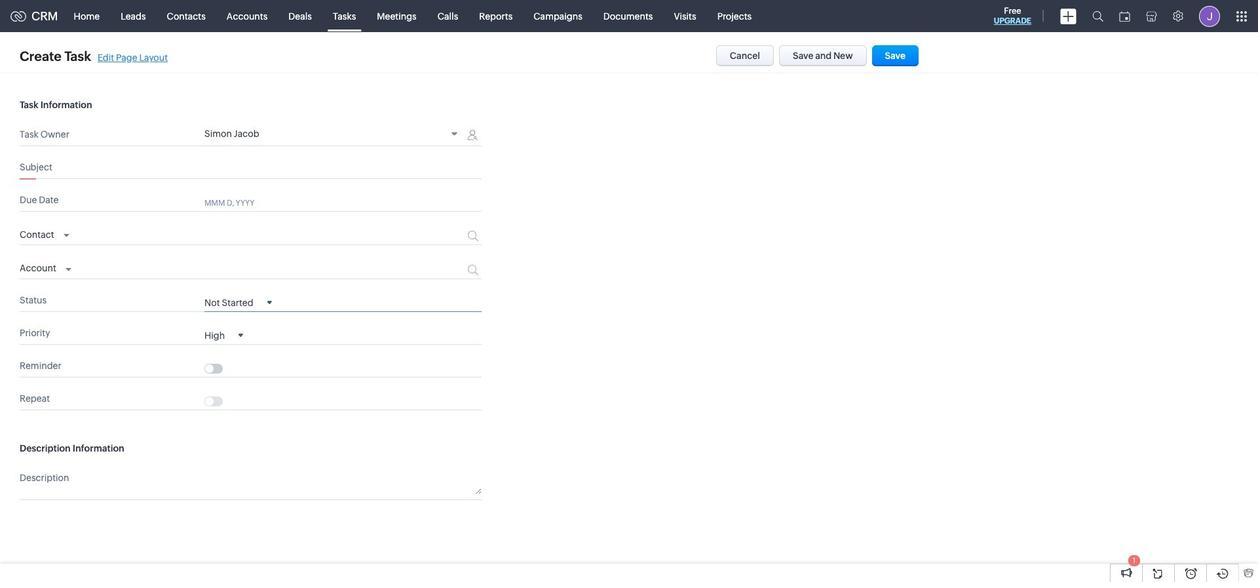 Task type: vqa. For each thing, say whether or not it's contained in the screenshot.
CALENDAR image
yes



Task type: locate. For each thing, give the bounding box(es) containing it.
profile image
[[1200, 6, 1221, 27]]

create menu element
[[1053, 0, 1085, 32]]

mmm d, yyyy text field
[[205, 197, 440, 208]]

None text field
[[205, 470, 482, 494]]

calendar image
[[1120, 11, 1131, 21]]

None button
[[716, 45, 774, 66], [780, 45, 867, 66], [872, 45, 919, 66], [716, 45, 774, 66], [780, 45, 867, 66], [872, 45, 919, 66]]

None field
[[205, 129, 462, 141], [20, 226, 69, 241], [20, 259, 71, 275], [205, 297, 272, 308], [205, 329, 243, 341], [205, 129, 462, 141], [20, 226, 69, 241], [20, 259, 71, 275], [205, 297, 272, 308], [205, 329, 243, 341]]



Task type: describe. For each thing, give the bounding box(es) containing it.
logo image
[[10, 11, 26, 21]]

create menu image
[[1061, 8, 1077, 24]]

profile element
[[1192, 0, 1229, 32]]

search image
[[1093, 10, 1104, 22]]

search element
[[1085, 0, 1112, 32]]



